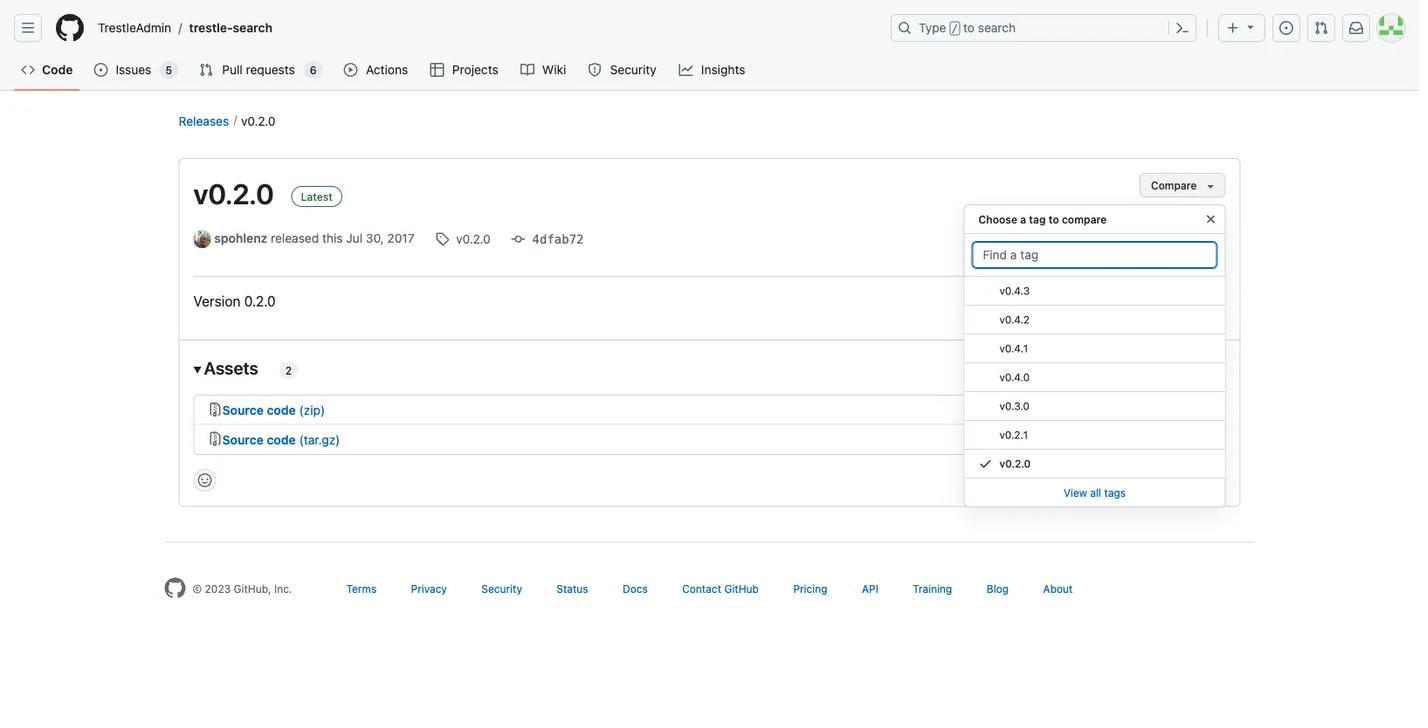 Task type: vqa. For each thing, say whether or not it's contained in the screenshot.
topmost Security link
yes



Task type: locate. For each thing, give the bounding box(es) containing it.
2 vertical spatial v0.2.0 link
[[965, 450, 1225, 479]]

all
[[1090, 486, 1101, 499]]

view
[[1064, 486, 1087, 499]]

1 source from the top
[[222, 403, 264, 417]]

assets
[[204, 357, 258, 378]]

security link left the graph image
[[581, 57, 665, 83]]

requests
[[246, 62, 295, 77]]

contact github
[[682, 583, 759, 595]]

/ left trestle-
[[178, 21, 182, 35]]

6
[[310, 64, 317, 76]]

1 vertical spatial code
[[267, 432, 296, 447]]

tag
[[1029, 213, 1046, 225]]

actions link
[[337, 57, 416, 83]]

source
[[222, 403, 264, 417], [222, 432, 264, 447]]

1 vertical spatial source
[[222, 432, 264, 447]]

1 horizontal spatial to
[[1049, 213, 1059, 225]]

terms link
[[346, 583, 377, 595]]

0 vertical spatial v0.2.0 link
[[241, 114, 275, 128]]

4dfab72 link
[[512, 232, 584, 247]]

security link
[[581, 57, 665, 83], [481, 583, 522, 595]]

search up pull requests at the top left of page
[[233, 21, 273, 35]]

0 vertical spatial issue opened image
[[1279, 21, 1293, 35]]

1 horizontal spatial v0.2.0 link
[[435, 230, 491, 248]]

blog
[[987, 583, 1009, 595]]

/ inside type / to search
[[952, 23, 958, 35]]

github,
[[234, 583, 271, 595]]

2 search from the left
[[978, 21, 1016, 35]]

training
[[913, 583, 952, 595]]

search right type
[[978, 21, 1016, 35]]

2
[[285, 364, 292, 376]]

code for (tar.gz)
[[267, 432, 296, 447]]

v0.4.3 link
[[965, 277, 1225, 306]]

code
[[42, 62, 73, 77]]

projects link
[[423, 57, 507, 83]]

v0.4.3
[[999, 285, 1030, 297]]

v0.2.0 down 'v0.2.1'
[[999, 458, 1031, 470]]

0 horizontal spatial to
[[963, 21, 975, 35]]

1 vertical spatial security link
[[481, 583, 522, 595]]

to
[[963, 21, 975, 35], [1049, 213, 1059, 225]]

code up source code (tar.gz)
[[267, 403, 296, 417]]

api
[[862, 583, 878, 595]]

inc.
[[274, 583, 292, 595]]

1 code from the top
[[267, 403, 296, 417]]

trestle-search link
[[182, 14, 280, 42]]

source code (tar.gz)
[[222, 432, 340, 447]]

0 horizontal spatial security
[[481, 583, 522, 595]]

search inside trestleadmin / trestle-search
[[233, 21, 273, 35]]

1 search from the left
[[233, 21, 273, 35]]

compare button
[[1140, 173, 1226, 197]]

1 horizontal spatial security link
[[581, 57, 665, 83]]

0 vertical spatial to
[[963, 21, 975, 35]]

insights
[[701, 62, 745, 77]]

0 vertical spatial security
[[610, 62, 657, 77]]

about
[[1043, 583, 1073, 595]]

to right the 'tag'
[[1049, 213, 1059, 225]]

0 horizontal spatial issue opened image
[[94, 63, 108, 77]]

v0.2.0 link down pull requests at the top left of page
[[241, 114, 275, 128]]

training link
[[913, 583, 952, 595]]

released
[[271, 231, 319, 245]]

issue opened image for git pull request image
[[1279, 21, 1293, 35]]

insights link
[[672, 57, 754, 83]]

issues
[[116, 62, 151, 77]]

spohlenz released this jul 30, 2017
[[214, 231, 414, 245]]

1 horizontal spatial security
[[610, 62, 657, 77]]

v0.2.0 link up view all tags link at right bottom
[[965, 450, 1225, 479]]

1 vertical spatial issue opened image
[[94, 63, 108, 77]]

2023
[[205, 583, 231, 595]]

issue opened image
[[1279, 21, 1293, 35], [94, 63, 108, 77]]

v0.2.0 right tag icon
[[456, 231, 491, 246]]

0.2.0
[[244, 293, 276, 309]]

code
[[267, 403, 296, 417], [267, 432, 296, 447]]

trestleadmin link
[[91, 14, 178, 42]]

Find a tag text field
[[972, 241, 1218, 269]]

v0.2.0 link left commit 'image'
[[435, 230, 491, 248]]

pull
[[222, 62, 243, 77]]

github
[[724, 583, 759, 595]]

source up file zip image
[[222, 403, 264, 417]]

projects
[[452, 62, 498, 77]]

0 horizontal spatial security link
[[481, 583, 522, 595]]

4dfab72
[[532, 232, 584, 247]]

status link
[[557, 583, 588, 595]]

list
[[91, 14, 880, 42]]

latest link
[[291, 186, 342, 207]]

security right shield image
[[610, 62, 657, 77]]

v0.2.0 link
[[241, 114, 275, 128], [435, 230, 491, 248], [965, 450, 1225, 479]]

triangle down image
[[1244, 20, 1258, 34]]

version
[[193, 293, 241, 309]]

docs link
[[623, 583, 648, 595]]

1 horizontal spatial /
[[952, 23, 958, 35]]

0 vertical spatial code
[[267, 403, 296, 417]]

source down file zip icon
[[222, 432, 264, 447]]

v0.2.1
[[999, 429, 1028, 441]]

2 source from the top
[[222, 432, 264, 447]]

/ right type
[[952, 23, 958, 35]]

(zip)
[[299, 403, 325, 417]]

jul
[[346, 231, 363, 245]]

to right type
[[963, 21, 975, 35]]

1 vertical spatial v0.2.0 link
[[435, 230, 491, 248]]

0 vertical spatial source
[[222, 403, 264, 417]]

1 horizontal spatial issue opened image
[[1279, 21, 1293, 35]]

v0.2.0
[[241, 114, 275, 128], [193, 177, 274, 210], [456, 231, 491, 246], [999, 458, 1031, 470]]

code for (zip)
[[267, 403, 296, 417]]

issue opened image left git pull request image
[[1279, 21, 1293, 35]]

2 code from the top
[[267, 432, 296, 447]]

choose a tag to compare
[[979, 213, 1107, 225]]

0 horizontal spatial search
[[233, 21, 273, 35]]

code down source code (zip)
[[267, 432, 296, 447]]

trestleadmin
[[98, 21, 171, 35]]

security
[[610, 62, 657, 77], [481, 583, 522, 595]]

/ inside trestleadmin / trestle-search
[[178, 21, 182, 35]]

1 horizontal spatial search
[[978, 21, 1016, 35]]

security link left status at left
[[481, 583, 522, 595]]

0 horizontal spatial /
[[178, 21, 182, 35]]

2 horizontal spatial v0.2.0 link
[[965, 450, 1225, 479]]

add or remove reactions element
[[193, 469, 216, 491]]

releases
[[179, 114, 229, 128]]

add or remove reactions image
[[198, 473, 212, 487]]

© 2023 github, inc.
[[193, 583, 292, 595]]

contact github link
[[682, 583, 759, 595]]

issue opened image left issues
[[94, 63, 108, 77]]

0 vertical spatial security link
[[581, 57, 665, 83]]

spohlenz
[[214, 231, 268, 245]]

security left status at left
[[481, 583, 522, 595]]



Task type: describe. For each thing, give the bounding box(es) containing it.
spohlenz link
[[214, 231, 268, 245]]

notifications image
[[1349, 21, 1363, 35]]

v0.4.1
[[999, 342, 1028, 355]]

v0.2.0 down pull requests at the top left of page
[[241, 114, 275, 128]]

tag image
[[435, 232, 449, 246]]

search for trestleadmin / trestle-search
[[233, 21, 273, 35]]

v0.2.0 up spohlenz link
[[193, 177, 274, 210]]

pricing
[[793, 583, 827, 595]]

graph image
[[679, 63, 693, 77]]

choose
[[979, 213, 1017, 225]]

type / to search
[[919, 21, 1016, 35]]

1 vertical spatial to
[[1049, 213, 1059, 225]]

2017
[[387, 231, 414, 245]]

plus image
[[1226, 21, 1240, 35]]

trestleadmin / trestle-search
[[98, 21, 273, 35]]

privacy link
[[411, 583, 447, 595]]

pull requests
[[222, 62, 295, 77]]

v0.4.0
[[999, 371, 1030, 383]]

view all tags
[[1064, 486, 1126, 499]]

version 0.2.0
[[193, 293, 276, 309]]

homepage image
[[56, 14, 84, 42]]

v0.3.0
[[999, 400, 1030, 412]]

0 horizontal spatial v0.2.0 link
[[241, 114, 275, 128]]

compare
[[1062, 213, 1107, 225]]

v0.4.0 link
[[965, 363, 1225, 392]]

blog link
[[987, 583, 1009, 595]]

code image
[[21, 63, 35, 77]]

check image
[[979, 457, 992, 471]]

about link
[[1043, 583, 1073, 595]]

commit image
[[512, 232, 525, 246]]

tags
[[1104, 486, 1126, 499]]

©
[[193, 583, 202, 595]]

close menu image
[[1204, 212, 1218, 226]]

contact
[[682, 583, 721, 595]]

file zip image
[[208, 402, 222, 416]]

source for source code (tar.gz)
[[222, 432, 264, 447]]

view all tags link
[[1064, 486, 1126, 499]]

1 vertical spatial security
[[481, 583, 522, 595]]

/ for type
[[952, 23, 958, 35]]

privacy
[[411, 583, 447, 595]]

api link
[[862, 583, 878, 595]]

list containing trestleadmin / trestle-search
[[91, 14, 880, 42]]

v0.2.1 link
[[965, 421, 1225, 450]]

play image
[[344, 63, 358, 77]]

v0.4.2
[[999, 314, 1030, 326]]

status
[[557, 583, 588, 595]]

this
[[322, 231, 343, 245]]

releases link
[[179, 114, 229, 128]]

source for source code (zip)
[[222, 403, 264, 417]]

30,
[[366, 231, 384, 245]]

5
[[165, 64, 172, 76]]

search for type / to search
[[978, 21, 1016, 35]]

compare
[[1151, 179, 1197, 191]]

v0.3.0 link
[[965, 392, 1225, 421]]

git pull request image
[[199, 63, 213, 77]]

a
[[1020, 213, 1026, 225]]

type
[[919, 21, 946, 35]]

shield image
[[588, 63, 602, 77]]

trestle-
[[189, 21, 233, 35]]

/ for trestleadmin
[[178, 21, 182, 35]]

command palette image
[[1175, 21, 1189, 35]]

triangle down image
[[1204, 179, 1218, 193]]

v0.4.2 link
[[965, 306, 1225, 334]]

wiki
[[542, 62, 566, 77]]

pricing link
[[793, 583, 827, 595]]

latest
[[301, 190, 333, 203]]

book image
[[521, 63, 535, 77]]

source code (zip)
[[222, 403, 325, 417]]

code link
[[14, 57, 80, 83]]

@spohlenz image
[[193, 230, 211, 248]]

homepage image
[[165, 578, 186, 598]]

issue opened image for git pull request icon
[[94, 63, 108, 77]]

terms
[[346, 583, 377, 595]]

wiki link
[[514, 57, 574, 83]]

(tar.gz)
[[299, 432, 340, 447]]

docs
[[623, 583, 648, 595]]

v0.4.1 link
[[965, 334, 1225, 363]]

actions
[[366, 62, 408, 77]]

table image
[[430, 63, 444, 77]]

git pull request image
[[1314, 21, 1328, 35]]

file zip image
[[208, 432, 222, 446]]



